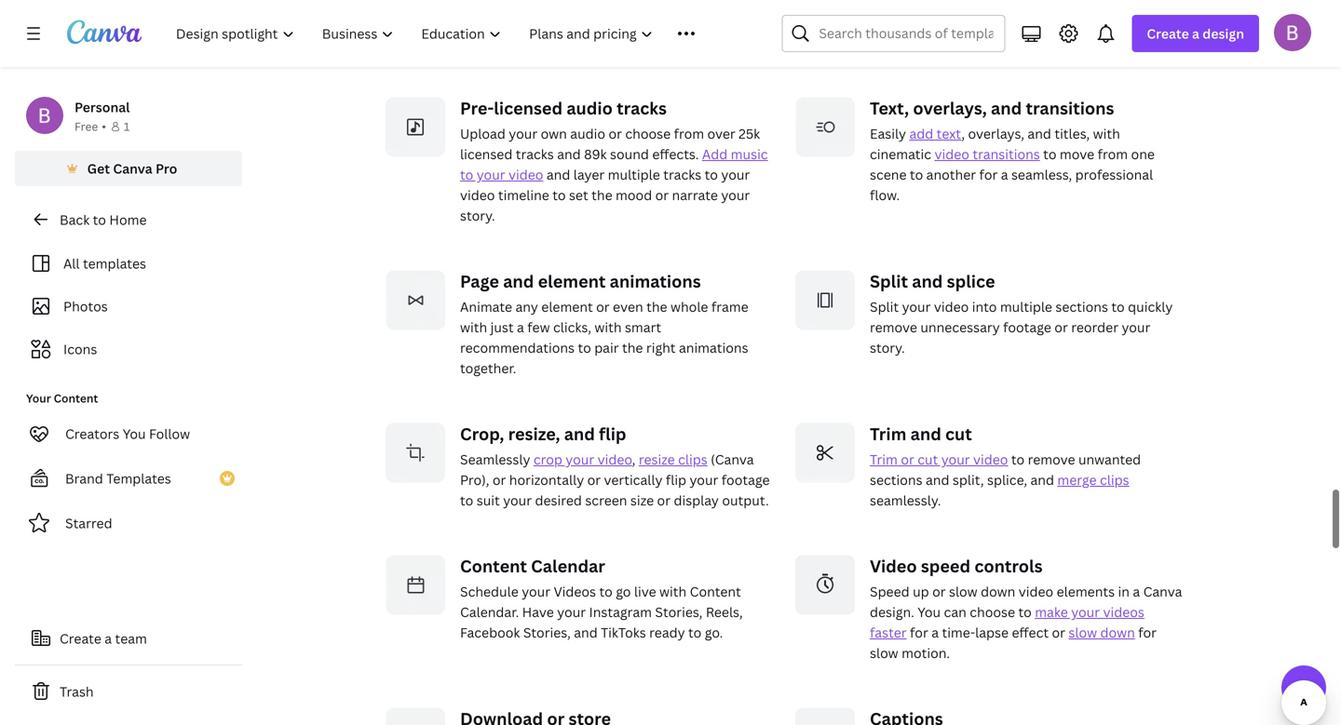 Task type: vqa. For each thing, say whether or not it's contained in the screenshot.
first,
no



Task type: describe. For each thing, give the bounding box(es) containing it.
the inside and layer multiple tracks to your video timeline to set the mood or narrate your story.
[[592, 186, 613, 204]]

your down the music
[[721, 166, 750, 184]]

split and splice split your video into multiple sections to quickly remove unnecessary footage or reorder your story.
[[870, 270, 1173, 357]]

canva inside record yourself and your screen directly in canva using our
[[1143, 0, 1182, 10]]

your content
[[26, 391, 98, 406]]

edit
[[1096, 13, 1121, 31]]

effects.
[[652, 145, 699, 163]]

your up 'unnecessary'
[[902, 298, 931, 316]]

videos inside wherever inspiration strikes, you'll be able to capture it. edit your videos with a full timeline on your mobile, browser, or desktop app.
[[588, 13, 630, 31]]

1 horizontal spatial down
[[1101, 624, 1135, 642]]

move
[[1060, 145, 1095, 163]]

edit
[[528, 13, 553, 31]]

a inside page and element animations animate any element or even the whole frame with just a few clicks, with smart recommendations to pair the right animations together.
[[517, 319, 524, 336]]

and inside and layer multiple tracks to your video timeline to set the mood or narrate your story.
[[547, 166, 570, 184]]

slow down link
[[1069, 624, 1135, 642]]

down inside speed up or slow down video elements in a canva design. you can choose to
[[981, 583, 1016, 601]]

flip inside (canva pro), or horizontally or vertically flip your footage to suit your desired screen size or display output.
[[666, 471, 687, 489]]

with inside content calendar schedule your videos to go live with content calendar. have your instagram stories, reels, facebook stories, and tiktoks ready to go.
[[660, 583, 687, 601]]

clips inside merge clips seamlessly.
[[1100, 471, 1129, 489]]

tracks for multiple
[[663, 166, 702, 184]]

trim and cut image
[[795, 423, 855, 483]]

speed
[[921, 555, 971, 578]]

videos
[[554, 583, 596, 601]]

to inside to remove unwanted sections and split, splice, and
[[1011, 451, 1025, 469]]

vertically
[[604, 471, 663, 489]]

2 horizontal spatial content
[[690, 583, 741, 601]]

your
[[26, 391, 51, 406]]

desktop
[[615, 34, 666, 51]]

and inside and edit on the spot.
[[1069, 13, 1093, 31]]

0 horizontal spatial stories,
[[523, 624, 571, 642]]

your inside upload your own audio or choose from over 25k licensed tracks and 89k sound effects.
[[509, 125, 538, 143]]

and inside upload your own audio or choose from over 25k licensed tracks and 89k sound effects.
[[557, 145, 581, 163]]

yourself
[[918, 0, 970, 10]]

get canva pro button
[[15, 151, 242, 186]]

slow inside for slow motion.
[[870, 645, 899, 662]]

all templates
[[63, 255, 146, 272]]

motion.
[[902, 645, 950, 662]]

story. inside and layer multiple tracks to your video timeline to set the mood or narrate your story.
[[460, 207, 495, 225]]

home
[[109, 211, 147, 229]]

suit
[[477, 492, 500, 510]]

own
[[541, 125, 567, 143]]

brand templates link
[[15, 460, 242, 497]]

choose inside speed up or slow down video elements in a canva design. you can choose to
[[970, 604, 1015, 621]]

on inside and edit on the spot.
[[1124, 13, 1140, 31]]

add text link
[[910, 125, 962, 143]]

0 vertical spatial animations
[[610, 270, 701, 293]]

your right narrate
[[721, 186, 750, 204]]

for inside to move from one scene to another for a seamless, professional flow.
[[979, 166, 998, 184]]

design.
[[870, 604, 915, 621]]

to down cinematic
[[910, 166, 923, 184]]

to inside add music to your video
[[460, 166, 473, 184]]

creators
[[65, 425, 119, 443]]

and inside record yourself and your screen directly in canva using our
[[973, 0, 997, 10]]

wherever
[[460, 0, 521, 10]]

lapse
[[975, 624, 1009, 642]]

for for time-
[[910, 624, 928, 642]]

or down seamlessly at the left of the page
[[493, 471, 506, 489]]

your down capture
[[460, 34, 489, 51]]

all templates link
[[26, 246, 231, 281]]

record yourself and your screen directly in canva using our
[[870, 0, 1182, 31]]

and inside page and element animations animate any element or even the whole frame with just a few clicks, with smart recommendations to pair the right animations together.
[[503, 270, 534, 293]]

your down quickly
[[1122, 319, 1151, 336]]

1 vertical spatial content
[[460, 555, 527, 578]]

layer
[[574, 166, 605, 184]]

back to home
[[60, 211, 147, 229]]

splice,
[[987, 471, 1027, 489]]

video transitions
[[935, 145, 1040, 163]]

video speed controls
[[870, 555, 1043, 578]]

online
[[931, 13, 970, 31]]

few
[[527, 319, 550, 336]]

pre-licensed audio tracks image
[[386, 97, 445, 157]]

splice
[[947, 270, 995, 293]]

trash link
[[15, 673, 242, 711]]

multiple inside split and splice split your video into multiple sections to quickly remove unnecessary footage or reorder your story.
[[1000, 298, 1053, 316]]

1 split from the top
[[870, 270, 908, 293]]

pair
[[594, 339, 619, 357]]

0 horizontal spatial ,
[[632, 451, 636, 469]]

in inside speed up or slow down video elements in a canva design. you can choose to
[[1118, 583, 1130, 601]]

the up smart
[[647, 298, 667, 316]]

crop
[[534, 451, 562, 469]]

trash
[[60, 683, 94, 701]]

titles,
[[1055, 125, 1090, 143]]

0 horizontal spatial clips
[[678, 451, 708, 469]]

to left go
[[599, 583, 613, 601]]

and inside content calendar schedule your videos to go live with content calendar. have your instagram stories, reels, facebook stories, and tiktoks ready to go.
[[574, 624, 598, 642]]

0 vertical spatial stories,
[[655, 604, 703, 621]]

sections inside to remove unwanted sections and split, splice, and
[[870, 471, 923, 489]]

templates
[[106, 470, 171, 488]]

or inside page and element animations animate any element or even the whole frame with just a few clicks, with smart recommendations to pair the right animations together.
[[596, 298, 610, 316]]

your right crop
[[566, 451, 594, 469]]

content calendar image
[[386, 556, 445, 615]]

resize,
[[508, 423, 560, 446]]

trim or cut your video
[[870, 451, 1008, 469]]

video inside add music to your video
[[509, 166, 543, 184]]

audio inside upload your own audio or choose from over 25k licensed tracks and 89k sound effects.
[[570, 125, 605, 143]]

to inside (canva pro), or horizontally or vertically flip your footage to suit your desired screen size or display output.
[[460, 492, 473, 510]]

your up have
[[522, 583, 551, 601]]

add
[[702, 145, 728, 163]]

and left merge
[[1031, 471, 1054, 489]]

brand templates
[[65, 470, 171, 488]]

trim for trim and cut
[[870, 423, 907, 446]]

with inside wherever inspiration strikes, you'll be able to capture it. edit your videos with a full timeline on your mobile, browser, or desktop app.
[[633, 13, 660, 31]]

your right the suit
[[503, 492, 532, 510]]

and down trim or cut your video
[[926, 471, 950, 489]]

merge clips link
[[1058, 471, 1129, 489]]

a inside dropdown button
[[1192, 25, 1200, 42]]

and inside split and splice split your video into multiple sections to quickly remove unnecessary footage or reorder your story.
[[912, 270, 943, 293]]

tracks inside upload your own audio or choose from over 25k licensed tracks and 89k sound effects.
[[516, 145, 554, 163]]

to inside page and element animations animate any element or even the whole frame with just a few clicks, with smart recommendations to pair the right animations together.
[[578, 339, 591, 357]]

go
[[616, 583, 631, 601]]

or inside upload your own audio or choose from over 25k licensed tracks and 89k sound effects.
[[609, 125, 622, 143]]

2 horizontal spatial slow
[[1069, 624, 1097, 642]]

89k
[[584, 145, 607, 163]]

tiktoks
[[601, 624, 646, 642]]

faster
[[870, 624, 907, 642]]

schedule
[[460, 583, 519, 601]]

make your videos faster link
[[870, 604, 1145, 642]]

for for motion.
[[1138, 624, 1157, 642]]

our
[[906, 13, 928, 31]]

and up crop your video link
[[564, 423, 595, 446]]

to down add
[[705, 166, 718, 184]]

horizontally
[[509, 471, 584, 489]]

a inside wherever inspiration strikes, you'll be able to capture it. edit your videos with a full timeline on your mobile, browser, or desktop app.
[[663, 13, 670, 31]]

slow inside speed up or slow down video elements in a canva design. you can choose to
[[949, 583, 978, 601]]

the inside and edit on the spot.
[[1143, 13, 1164, 31]]

1 vertical spatial animations
[[679, 339, 748, 357]]

your up display
[[690, 471, 718, 489]]

text, overlays, and transitions image
[[795, 97, 855, 157]]

your up "browser,"
[[556, 13, 585, 31]]

timeline inside and layer multiple tracks to your video timeline to set the mood or narrate your story.
[[498, 186, 549, 204]]

tracks for audio
[[617, 97, 667, 120]]

crop,
[[460, 423, 504, 446]]

with down animate
[[460, 319, 487, 336]]

a inside speed up or slow down video elements in a canva design. you can choose to
[[1133, 583, 1140, 601]]

your up the split,
[[941, 451, 970, 469]]

footage inside split and splice split your video into multiple sections to quickly remove unnecessary footage or reorder your story.
[[1003, 319, 1051, 336]]

another
[[926, 166, 976, 184]]

quickly
[[1128, 298, 1173, 316]]

overlays, for text,
[[913, 97, 987, 120]]

crop, resize, and flip image
[[386, 423, 445, 483]]

cut for or
[[918, 451, 938, 469]]

video inside speed up or slow down video elements in a canva design. you can choose to
[[1019, 583, 1054, 601]]

trim or cut your video link
[[870, 451, 1008, 469]]

1 vertical spatial element
[[541, 298, 593, 316]]

browser,
[[542, 34, 595, 51]]

choose inside upload your own audio or choose from over 25k licensed tracks and 89k sound effects.
[[625, 125, 671, 143]]

personal
[[75, 98, 130, 116]]

bob builder image
[[1274, 14, 1311, 51]]

clicks,
[[553, 319, 591, 336]]

add
[[910, 125, 934, 143]]

a inside to move from one scene to another for a seamless, professional flow.
[[1001, 166, 1008, 184]]

and up trim or cut your video link
[[911, 423, 942, 446]]

screen inside (canva pro), or horizontally or vertically flip your footage to suit your desired screen size or display output.
[[585, 492, 627, 510]]

resize clips link
[[639, 451, 708, 469]]

0 vertical spatial transitions
[[1026, 97, 1114, 120]]

from inside upload your own audio or choose from over 25k licensed tracks and 89k sound effects.
[[674, 125, 704, 143]]

, overlays, and titles, with cinematic
[[870, 125, 1120, 163]]

to left go.
[[688, 624, 702, 642]]

unnecessary
[[921, 319, 1000, 336]]

recorder
[[1011, 13, 1066, 31]]

or inside and layer multiple tracks to your video timeline to set the mood or narrate your story.
[[655, 186, 669, 204]]

create a design button
[[1132, 15, 1259, 52]]

with up pair
[[595, 319, 622, 336]]

video inside and layer multiple tracks to your video timeline to set the mood or narrate your story.
[[460, 186, 495, 204]]

pro),
[[460, 471, 489, 489]]

flow.
[[870, 186, 900, 204]]

design
[[1203, 25, 1244, 42]]

to remove unwanted sections and split, splice, and
[[870, 451, 1141, 489]]

multiple inside and layer multiple tracks to your video timeline to set the mood or narrate your story.
[[608, 166, 660, 184]]

set
[[569, 186, 588, 204]]

on inside wherever inspiration strikes, you'll be able to capture it. edit your videos with a full timeline on your mobile, browser, or desktop app.
[[752, 13, 768, 31]]

full
[[674, 13, 694, 31]]

reorder
[[1071, 319, 1119, 336]]

the down smart
[[622, 339, 643, 357]]

frame
[[712, 298, 749, 316]]

elements
[[1057, 583, 1115, 601]]

video right online
[[973, 13, 1008, 31]]

and layer multiple tracks to your video timeline to set the mood or narrate your story.
[[460, 166, 750, 225]]

it.
[[512, 13, 525, 31]]



Task type: locate. For each thing, give the bounding box(es) containing it.
stories, down have
[[523, 624, 571, 642]]

create inside dropdown button
[[1147, 25, 1189, 42]]

1 vertical spatial you
[[918, 604, 941, 621]]

canva
[[1143, 0, 1182, 10], [113, 160, 152, 177], [1143, 583, 1182, 601]]

video down upload
[[460, 186, 495, 204]]

to right the back
[[93, 211, 106, 229]]

video down own
[[509, 166, 543, 184]]

1 vertical spatial videos
[[1103, 604, 1145, 621]]

0 vertical spatial down
[[981, 583, 1016, 601]]

on right edit at right top
[[1124, 13, 1140, 31]]

0 vertical spatial trim
[[870, 423, 907, 446]]

or up sound
[[609, 125, 622, 143]]

and edit on the spot.
[[870, 13, 1164, 51]]

remove up merge
[[1028, 451, 1075, 469]]

to
[[729, 0, 742, 10], [1043, 145, 1057, 163], [460, 166, 473, 184], [705, 166, 718, 184], [910, 166, 923, 184], [553, 186, 566, 204], [93, 211, 106, 229], [1112, 298, 1125, 316], [578, 339, 591, 357], [1011, 451, 1025, 469], [460, 492, 473, 510], [599, 583, 613, 601], [1018, 604, 1032, 621], [688, 624, 702, 642]]

0 horizontal spatial choose
[[625, 125, 671, 143]]

remove left 'unnecessary'
[[870, 319, 917, 336]]

2 vertical spatial canva
[[1143, 583, 1182, 601]]

professional
[[1076, 166, 1153, 184]]

0 vertical spatial cut
[[945, 423, 972, 446]]

a left few
[[517, 319, 524, 336]]

0 horizontal spatial content
[[54, 391, 98, 406]]

1
[[124, 119, 130, 134]]

create a team
[[60, 630, 147, 648]]

1 vertical spatial canva
[[113, 160, 152, 177]]

from up professional
[[1098, 145, 1128, 163]]

capture
[[460, 13, 509, 31]]

create inside button
[[60, 630, 101, 648]]

0 vertical spatial element
[[538, 270, 606, 293]]

1 trim from the top
[[870, 423, 907, 446]]

0 horizontal spatial down
[[981, 583, 1016, 601]]

1 horizontal spatial for
[[979, 166, 998, 184]]

clips right resize
[[678, 451, 708, 469]]

0 vertical spatial clips
[[678, 451, 708, 469]]

videos inside make your videos faster
[[1103, 604, 1145, 621]]

1 vertical spatial sections
[[870, 471, 923, 489]]

tracks
[[617, 97, 667, 120], [516, 145, 554, 163], [663, 166, 702, 184]]

story.
[[460, 207, 495, 225], [870, 339, 905, 357]]

for right slow down link
[[1138, 624, 1157, 642]]

and down directly
[[1069, 13, 1093, 31]]

in right elements
[[1118, 583, 1130, 601]]

0 vertical spatial create
[[1147, 25, 1189, 42]]

easily
[[870, 125, 906, 143]]

video up the vertically
[[598, 451, 632, 469]]

1 horizontal spatial slow
[[949, 583, 978, 601]]

cut
[[945, 423, 972, 446], [918, 451, 938, 469]]

footage right 'unnecessary'
[[1003, 319, 1051, 336]]

1 horizontal spatial create
[[1147, 25, 1189, 42]]

1 vertical spatial choose
[[970, 604, 1015, 621]]

calendar.
[[460, 604, 519, 621]]

1 horizontal spatial cut
[[945, 423, 972, 446]]

0 horizontal spatial story.
[[460, 207, 495, 225]]

you'll
[[642, 0, 677, 10]]

pre-
[[460, 97, 494, 120]]

trim up trim or cut your video link
[[870, 423, 907, 446]]

seamlessly
[[460, 451, 530, 469]]

with
[[633, 13, 660, 31], [1093, 125, 1120, 143], [460, 319, 487, 336], [595, 319, 622, 336], [660, 583, 687, 601]]

remove inside split and splice split your video into multiple sections to quickly remove unnecessary footage or reorder your story.
[[870, 319, 917, 336]]

0 vertical spatial videos
[[588, 13, 630, 31]]

tracks down own
[[516, 145, 554, 163]]

be
[[680, 0, 696, 10]]

0 vertical spatial story.
[[460, 207, 495, 225]]

0 vertical spatial from
[[674, 125, 704, 143]]

crop your video link
[[534, 451, 632, 469]]

unwanted
[[1079, 451, 1141, 469]]

the right the set
[[592, 186, 613, 204]]

with inside , overlays, and titles, with cinematic
[[1093, 125, 1120, 143]]

create for create a design
[[1147, 25, 1189, 42]]

down down elements
[[1101, 624, 1135, 642]]

and up any
[[503, 270, 534, 293]]

2 horizontal spatial for
[[1138, 624, 1157, 642]]

0 vertical spatial content
[[54, 391, 98, 406]]

team
[[115, 630, 147, 648]]

or right mood
[[655, 186, 669, 204]]

and left titles,
[[1028, 125, 1052, 143]]

flip down resize clips link
[[666, 471, 687, 489]]

starred link
[[15, 505, 242, 542]]

your down videos
[[557, 604, 586, 621]]

creators you follow
[[65, 425, 190, 443]]

0 vertical spatial canva
[[1143, 0, 1182, 10]]

1 vertical spatial multiple
[[1000, 298, 1053, 316]]

1 vertical spatial story.
[[870, 339, 905, 357]]

1 horizontal spatial timeline
[[697, 13, 749, 31]]

or left even
[[596, 298, 610, 316]]

1 vertical spatial flip
[[666, 471, 687, 489]]

you down up
[[918, 604, 941, 621]]

0 horizontal spatial you
[[123, 425, 146, 443]]

a inside button
[[105, 630, 112, 648]]

trim for trim or cut your video
[[870, 451, 898, 469]]

licensed up own
[[494, 97, 563, 120]]

1 horizontal spatial ,
[[962, 125, 965, 143]]

video transitions link
[[935, 145, 1040, 163]]

1 horizontal spatial choose
[[970, 604, 1015, 621]]

0 horizontal spatial slow
[[870, 645, 899, 662]]

instagram
[[589, 604, 652, 621]]

licensed
[[494, 97, 563, 120], [460, 145, 513, 163]]

story. inside split and splice split your video into multiple sections to quickly remove unnecessary footage or reorder your story.
[[870, 339, 905, 357]]

1 vertical spatial tracks
[[516, 145, 554, 163]]

or inside speed up or slow down video elements in a canva design. you can choose to
[[932, 583, 946, 601]]

free
[[75, 119, 98, 134]]

Search search field
[[819, 16, 993, 51]]

1 vertical spatial footage
[[722, 471, 770, 489]]

merge clips seamlessly.
[[870, 471, 1129, 510]]

seamlessly crop your video , resize clips
[[460, 451, 708, 469]]

time-
[[942, 624, 975, 642]]

None search field
[[782, 15, 1005, 52]]

even
[[613, 298, 643, 316]]

2 trim from the top
[[870, 451, 898, 469]]

overlays, for ,
[[968, 125, 1025, 143]]

2 vertical spatial content
[[690, 583, 741, 601]]

a left full
[[663, 13, 670, 31]]

your inside record yourself and your screen directly in canva using our
[[1000, 0, 1028, 10]]

slow up can
[[949, 583, 978, 601]]

0 vertical spatial timeline
[[697, 13, 749, 31]]

timeline left the set
[[498, 186, 549, 204]]

have
[[522, 604, 554, 621]]

1 horizontal spatial sections
[[1056, 298, 1108, 316]]

or inside wherever inspiration strikes, you'll be able to capture it. edit your videos with a full timeline on your mobile, browser, or desktop app.
[[598, 34, 612, 51]]

1 horizontal spatial multiple
[[1000, 298, 1053, 316]]

your down upload
[[477, 166, 505, 184]]

resize
[[639, 451, 675, 469]]

pre-licensed audio tracks
[[460, 97, 667, 120]]

in inside record yourself and your screen directly in canva using our
[[1128, 0, 1140, 10]]

1 horizontal spatial flip
[[666, 471, 687, 489]]

0 horizontal spatial create
[[60, 630, 101, 648]]

to right able
[[729, 0, 742, 10]]

output.
[[722, 492, 769, 510]]

seamlessly.
[[870, 492, 941, 510]]

1 vertical spatial from
[[1098, 145, 1128, 163]]

cut for and
[[945, 423, 972, 446]]

0 horizontal spatial remove
[[870, 319, 917, 336]]

your left own
[[509, 125, 538, 143]]

create for create a team
[[60, 630, 101, 648]]

0 horizontal spatial videos
[[588, 13, 630, 31]]

0 vertical spatial remove
[[870, 319, 917, 336]]

0 vertical spatial audio
[[567, 97, 613, 120]]

1 vertical spatial remove
[[1028, 451, 1075, 469]]

0 horizontal spatial from
[[674, 125, 704, 143]]

video
[[870, 555, 917, 578]]

screen inside record yourself and your screen directly in canva using our
[[1032, 0, 1074, 10]]

choose up lapse
[[970, 604, 1015, 621]]

1 horizontal spatial footage
[[1003, 319, 1051, 336]]

and left splice
[[912, 270, 943, 293]]

can
[[944, 604, 967, 621]]

for inside for slow motion.
[[1138, 624, 1157, 642]]

app.
[[669, 34, 696, 51]]

crop, resize, and flip
[[460, 423, 626, 446]]

you left follow
[[123, 425, 146, 443]]

creators you follow link
[[15, 415, 242, 453]]

transitions up titles,
[[1026, 97, 1114, 120]]

cinematic
[[870, 145, 932, 163]]

1 vertical spatial audio
[[570, 125, 605, 143]]

video inside split and splice split your video into multiple sections to quickly remove unnecessary footage or reorder your story.
[[934, 298, 969, 316]]

canva inside button
[[113, 160, 152, 177]]

1 vertical spatial overlays,
[[968, 125, 1025, 143]]

0 vertical spatial choose
[[625, 125, 671, 143]]

timeline
[[697, 13, 749, 31], [498, 186, 549, 204]]

transitions up 'seamless,' at the top right
[[973, 145, 1040, 163]]

or right up
[[932, 583, 946, 601]]

or inside split and splice split your video into multiple sections to quickly remove unnecessary footage or reorder your story.
[[1055, 319, 1068, 336]]

1 on from the left
[[752, 13, 768, 31]]

page and element animations image
[[386, 271, 445, 330]]

audio up 89k
[[570, 125, 605, 143]]

0 horizontal spatial timeline
[[498, 186, 549, 204]]

split,
[[953, 471, 984, 489]]

and up , overlays, and titles, with cinematic
[[991, 97, 1022, 120]]

0 vertical spatial screen
[[1032, 0, 1074, 10]]

to up reorder
[[1112, 298, 1125, 316]]

calendar
[[531, 555, 605, 578]]

,
[[962, 125, 965, 143], [632, 451, 636, 469]]

2 vertical spatial tracks
[[663, 166, 702, 184]]

1 vertical spatial trim
[[870, 451, 898, 469]]

1 vertical spatial screen
[[585, 492, 627, 510]]

1 horizontal spatial videos
[[1103, 604, 1145, 621]]

1 horizontal spatial remove
[[1028, 451, 1075, 469]]

up
[[913, 583, 929, 601]]

overlays, inside , overlays, and titles, with cinematic
[[968, 125, 1025, 143]]

to up 'seamless,' at the top right
[[1043, 145, 1057, 163]]

1 horizontal spatial story.
[[870, 339, 905, 357]]

1 horizontal spatial screen
[[1032, 0, 1074, 10]]

to left pair
[[578, 339, 591, 357]]

to left the suit
[[460, 492, 473, 510]]

story. up page
[[460, 207, 495, 225]]

a right elements
[[1133, 583, 1140, 601]]

footage up output. at the right of the page
[[722, 471, 770, 489]]

top level navigation element
[[164, 15, 737, 52], [164, 15, 737, 52]]

0 vertical spatial overlays,
[[913, 97, 987, 120]]

a left team
[[105, 630, 112, 648]]

licensed inside upload your own audio or choose from over 25k licensed tracks and 89k sound effects.
[[460, 145, 513, 163]]

photos
[[63, 298, 108, 315]]

your up online video recorder
[[1000, 0, 1028, 10]]

trim and cut
[[870, 423, 972, 446]]

and left tiktoks
[[574, 624, 598, 642]]

remove inside to remove unwanted sections and split, splice, and
[[1028, 451, 1075, 469]]

or left reorder
[[1055, 319, 1068, 336]]

1 vertical spatial licensed
[[460, 145, 513, 163]]

footage
[[1003, 319, 1051, 336], [722, 471, 770, 489]]

inspiration
[[524, 0, 591, 10]]

, inside , overlays, and titles, with cinematic
[[962, 125, 965, 143]]

create left design
[[1147, 25, 1189, 42]]

in right directly
[[1128, 0, 1140, 10]]

whole
[[671, 298, 708, 316]]

pro
[[156, 160, 177, 177]]

follow
[[149, 425, 190, 443]]

or down seamlessly crop your video , resize clips
[[587, 471, 601, 489]]

tracks inside and layer multiple tracks to your video timeline to set the mood or narrate your story.
[[663, 166, 702, 184]]

facebook
[[460, 624, 520, 642]]

mobile,
[[492, 34, 538, 51]]

or down trim and cut on the right bottom of the page
[[901, 451, 915, 469]]

to inside wherever inspiration strikes, you'll be able to capture it. edit your videos with a full timeline on your mobile, browser, or desktop app.
[[729, 0, 742, 10]]

1 horizontal spatial on
[[1124, 13, 1140, 31]]

•
[[102, 119, 106, 134]]

content up reels,
[[690, 583, 741, 601]]

or down make at the bottom right of the page
[[1052, 624, 1066, 642]]

a down video transitions link
[[1001, 166, 1008, 184]]

and inside , overlays, and titles, with cinematic
[[1028, 125, 1052, 143]]

0 vertical spatial slow
[[949, 583, 978, 601]]

1 vertical spatial slow
[[1069, 624, 1097, 642]]

a up motion.
[[932, 624, 939, 642]]

video speed controls image
[[795, 556, 855, 615]]

1 horizontal spatial you
[[918, 604, 941, 621]]

merge
[[1058, 471, 1097, 489]]

video up another
[[935, 145, 970, 163]]

video
[[973, 13, 1008, 31], [935, 145, 970, 163], [509, 166, 543, 184], [460, 186, 495, 204], [934, 298, 969, 316], [598, 451, 632, 469], [973, 451, 1008, 469], [1019, 583, 1054, 601]]

1 vertical spatial cut
[[918, 451, 938, 469]]

your inside add music to your video
[[477, 166, 505, 184]]

1 horizontal spatial from
[[1098, 145, 1128, 163]]

sections up reorder
[[1056, 298, 1108, 316]]

make
[[1035, 604, 1068, 621]]

choose
[[625, 125, 671, 143], [970, 604, 1015, 621]]

0 vertical spatial footage
[[1003, 319, 1051, 336]]

screen up recorder
[[1032, 0, 1074, 10]]

sections up seamlessly.
[[870, 471, 923, 489]]

0 vertical spatial flip
[[599, 423, 626, 446]]

to down upload
[[460, 166, 473, 184]]

desired
[[535, 492, 582, 510]]

or
[[598, 34, 612, 51], [609, 125, 622, 143], [655, 186, 669, 204], [596, 298, 610, 316], [1055, 319, 1068, 336], [901, 451, 915, 469], [493, 471, 506, 489], [587, 471, 601, 489], [657, 492, 671, 510], [932, 583, 946, 601], [1052, 624, 1066, 642]]

able
[[699, 0, 726, 10]]

spot.
[[870, 34, 902, 51]]

2 split from the top
[[870, 298, 899, 316]]

0 vertical spatial split
[[870, 270, 908, 293]]

1 vertical spatial clips
[[1100, 471, 1129, 489]]

starred
[[65, 515, 112, 532]]

music
[[731, 145, 768, 163]]

0 vertical spatial tracks
[[617, 97, 667, 120]]

trim down trim and cut on the right bottom of the page
[[870, 451, 898, 469]]

you inside speed up or slow down video elements in a canva design. you can choose to
[[918, 604, 941, 621]]

for up motion.
[[910, 624, 928, 642]]

overlays, up video transitions link
[[968, 125, 1025, 143]]

video up make at the bottom right of the page
[[1019, 583, 1054, 601]]

split and splice image
[[795, 271, 855, 330]]

tracks up sound
[[617, 97, 667, 120]]

or left desktop
[[598, 34, 612, 51]]

1 vertical spatial transitions
[[973, 145, 1040, 163]]

0 horizontal spatial for
[[910, 624, 928, 642]]

down
[[981, 583, 1016, 601], [1101, 624, 1135, 642]]

text, overlays, and transitions
[[870, 97, 1114, 120]]

0 vertical spatial licensed
[[494, 97, 563, 120]]

sections inside split and splice split your video into multiple sections to quickly remove unnecessary footage or reorder your story.
[[1056, 298, 1108, 316]]

timeline down able
[[697, 13, 749, 31]]

stories, up ready
[[655, 604, 703, 621]]

0 horizontal spatial footage
[[722, 471, 770, 489]]

for
[[979, 166, 998, 184], [910, 624, 928, 642], [1138, 624, 1157, 642]]

0 vertical spatial ,
[[962, 125, 965, 143]]

animate
[[460, 298, 512, 316]]

0 horizontal spatial multiple
[[608, 166, 660, 184]]

footage inside (canva pro), or horizontally or vertically flip your footage to suit your desired screen size or display output.
[[722, 471, 770, 489]]

0 vertical spatial sections
[[1056, 298, 1108, 316]]

effect
[[1012, 624, 1049, 642]]

to inside split and splice split your video into multiple sections to quickly remove unnecessary footage or reorder your story.
[[1112, 298, 1125, 316]]

wherever inspiration strikes, you'll be able to capture it. edit your videos with a full timeline on your mobile, browser, or desktop app.
[[460, 0, 768, 51]]

video up splice,
[[973, 451, 1008, 469]]

smart
[[625, 319, 661, 336]]

2 on from the left
[[1124, 13, 1140, 31]]

videos
[[588, 13, 630, 31], [1103, 604, 1145, 621]]

get
[[87, 160, 110, 177]]

create a team button
[[15, 620, 242, 658]]

timeline inside wherever inspiration strikes, you'll be able to capture it. edit your videos with a full timeline on your mobile, browser, or desktop app.
[[697, 13, 749, 31]]

multiple up mood
[[608, 166, 660, 184]]

1 vertical spatial create
[[60, 630, 101, 648]]

slow down elements
[[1069, 624, 1097, 642]]

brand
[[65, 470, 103, 488]]

1 horizontal spatial stories,
[[655, 604, 703, 621]]

mood
[[616, 186, 652, 204]]

video up 'unnecessary'
[[934, 298, 969, 316]]

into
[[972, 298, 997, 316]]

0 vertical spatial you
[[123, 425, 146, 443]]

to left the set
[[553, 186, 566, 204]]

1 horizontal spatial content
[[460, 555, 527, 578]]

or right size
[[657, 492, 671, 510]]

with right the live
[[660, 583, 687, 601]]

to inside speed up or slow down video elements in a canva design. you can choose to
[[1018, 604, 1032, 621]]

choose up sound
[[625, 125, 671, 143]]

multiple right into
[[1000, 298, 1053, 316]]

with right titles,
[[1093, 125, 1120, 143]]

to inside back to home "link"
[[93, 211, 106, 229]]

1 vertical spatial in
[[1118, 583, 1130, 601]]

videos down strikes,
[[588, 13, 630, 31]]

and down own
[[557, 145, 581, 163]]

your inside make your videos faster
[[1071, 604, 1100, 621]]

canva right elements
[[1143, 583, 1182, 601]]

canva inside speed up or slow down video elements in a canva design. you can choose to
[[1143, 583, 1182, 601]]

1 horizontal spatial clips
[[1100, 471, 1129, 489]]

1 vertical spatial down
[[1101, 624, 1135, 642]]

0 horizontal spatial cut
[[918, 451, 938, 469]]

1 vertical spatial timeline
[[498, 186, 549, 204]]

back
[[60, 211, 90, 229]]

from inside to move from one scene to another for a seamless, professional flow.
[[1098, 145, 1128, 163]]

just
[[490, 319, 514, 336]]



